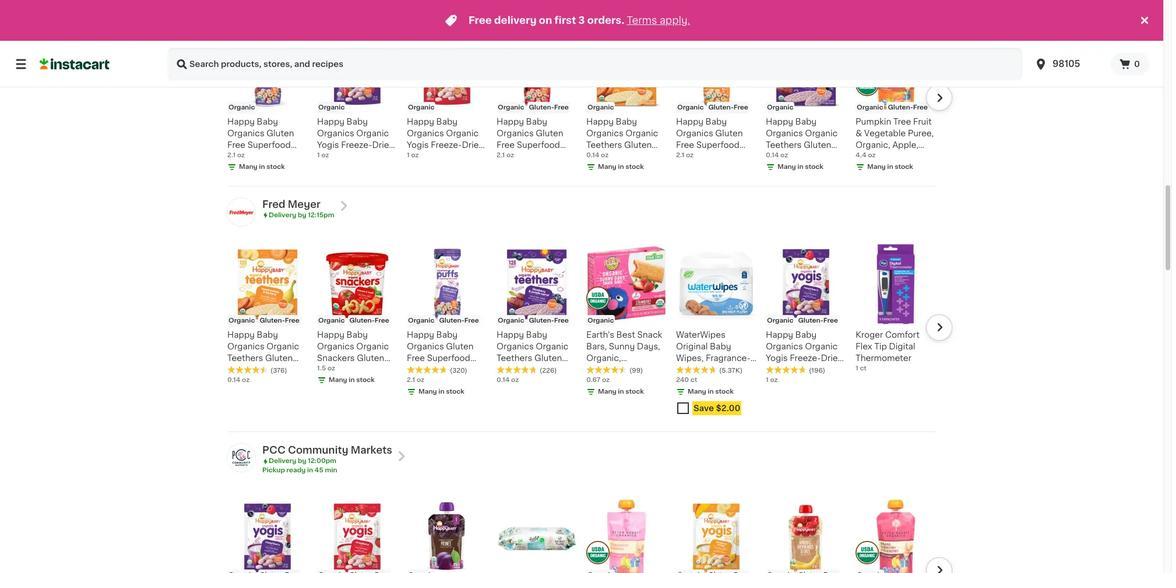 Task type: describe. For each thing, give the bounding box(es) containing it.
stock inside product group
[[716, 389, 734, 395]]

2.1 for carrot
[[227, 152, 236, 158]]

gluten- for happy baby organics organic yogis freeze-dried yogurt & fruit snacks mixed berry
[[798, 318, 824, 324]]

kroger
[[856, 331, 883, 339]]

0 horizontal spatial happy baby organics organic teethers gluten free gentle teething wafers blueberry & purple carrot
[[497, 331, 574, 409]]

best
[[617, 331, 635, 339]]

orders.
[[587, 16, 625, 25]]

tree
[[894, 118, 911, 126]]

product group
[[676, 244, 757, 420]]

organic inside 'happy baby organics organic snackers gluten free baked grain snack tomato & basil'
[[356, 343, 389, 351]]

baby inside 'happy baby organics organic snackers gluten free baked grain snack tomato & basil'
[[347, 331, 368, 339]]

(5.37k)
[[719, 368, 743, 374]]

2 horizontal spatial 1 oz
[[766, 377, 778, 384]]

item carousel region for fred meyer
[[211, 240, 953, 427]]

2.1 oz for strawberry
[[497, 152, 514, 158]]

1 98105 button from the left
[[1027, 48, 1111, 80]]

many inside product group
[[688, 389, 706, 395]]

organic gluten-free for happy baby organics gluten free superfood puffs organic grain snack purple carrot & blueberry
[[408, 318, 479, 324]]

fragrance-
[[706, 355, 751, 363]]

freeze- inside happy baby organics organic yogis freeze-dried yogurt & fruit snacks strawberry
[[431, 141, 462, 149]]

grain inside happy baby organics gluten free superfood puffs organic grain snack sweet potato & carrot
[[735, 153, 757, 161]]

dried inside happy baby organics organic yogis freeze-dried yogurt & fruit snacks strawberry
[[462, 141, 484, 149]]

pickup ready in 45 min
[[262, 468, 337, 474]]

days,
[[637, 343, 660, 351]]

pumpkin tree fruit & vegetable puree, organic, apple, carrot & pumpkin
[[856, 118, 934, 161]]

strawberry inside happy baby organics gluten free superfood puffs organic grain snack strawberry & beet
[[524, 164, 569, 172]]

0.67
[[587, 377, 601, 384]]

0
[[1135, 60, 1140, 68]]

happy baby organics organic snackers gluten free baked grain snack tomato & basil
[[317, 331, 389, 398]]

fruit inside pumpkin tree fruit & vegetable puree, organic, apple, carrot & pumpkin
[[914, 118, 932, 126]]

snackers
[[317, 355, 355, 363]]

organic inside happy baby organics gluten free superfood puffs organic grain snack sweet potato & carrot
[[700, 153, 733, 161]]

organic gluten-free for happy baby organics organic yogis freeze-dried yogurt & fruit snacks mixed berry
[[767, 318, 838, 324]]

1 horizontal spatial pumpkin
[[893, 153, 928, 161]]

organic, for sunny
[[587, 355, 621, 363]]

earth's
[[587, 331, 615, 339]]

pcc
[[262, 446, 286, 455]]

3
[[579, 16, 585, 25]]

1.5
[[317, 366, 326, 372]]

hypoallergenic
[[676, 378, 739, 386]]

potato for 0.14 oz
[[614, 176, 641, 184]]

comfort
[[885, 331, 920, 339]]

2.1 oz for purple
[[227, 152, 245, 158]]

gluten- for happy baby organics organic teethers gluten free gentle teething wafers blueberry & purple carrot
[[529, 318, 554, 324]]

0 horizontal spatial pumpkin
[[856, 118, 892, 126]]

0 horizontal spatial yogurt
[[317, 153, 344, 161]]

happy baby organics gluten free superfood puffs organic grain snack strawberry & beet
[[497, 118, 577, 184]]

2 horizontal spatial freeze-
[[790, 355, 821, 363]]

by for 12:00pm
[[298, 458, 306, 465]]

1 vertical spatial happy baby organics organic yogis freeze-dried yogurt & fruit snacks mixed berry
[[766, 331, 844, 398]]

baby inside happy baby organics gluten free superfood puffs organic grain snack strawberry & beet
[[526, 118, 548, 126]]

0 horizontal spatial snacks
[[317, 164, 347, 172]]

delivery for delivery by 12:00pm
[[269, 458, 296, 465]]

45
[[315, 468, 323, 474]]

gluten- for happy baby organics gluten free superfood puffs organic grain snack sweet potato & carrot
[[709, 104, 734, 111]]

4.4 oz
[[856, 152, 876, 158]]

baby inside waterwipes original baby wipes, fragrance- free & hypoallergenic
[[710, 343, 731, 351]]

many in stock inside product group
[[688, 389, 734, 395]]

puree,
[[908, 129, 934, 137]]

& inside happy baby organics gluten free superfood puffs organic grain snack sweet potato & carrot
[[706, 176, 712, 184]]

(226)
[[540, 368, 557, 374]]

carrot inside happy baby organics gluten free superfood puffs organic grain snack sweet potato & carrot
[[714, 176, 740, 184]]

0 vertical spatial happy baby organics organic yogis freeze-dried yogurt & fruit snacks mixed berry
[[317, 118, 395, 184]]

by for 12:15pm
[[298, 212, 306, 219]]

2 horizontal spatial yogurt
[[766, 366, 793, 374]]

puffs inside happy baby organics gluten free superfood puffs organic grain snack strawberry & beet
[[497, 153, 518, 161]]

12:00pm
[[308, 458, 336, 465]]

organic gluten-free for happy baby organics organic snackers gluten free baked grain snack tomato & basil
[[318, 318, 389, 324]]

potato for 2.1 oz
[[676, 176, 703, 184]]

happy baby organics gluten free superfood puffs organic grain snack sweet potato & carrot
[[676, 118, 757, 184]]

baked
[[337, 366, 363, 374]]

gluten- for happy baby organics gluten free superfood puffs organic grain snack strawberry & beet
[[529, 104, 554, 111]]

thermometer
[[856, 355, 912, 363]]

community
[[288, 446, 348, 455]]

delivery for delivery by 12:15pm
[[269, 212, 296, 219]]

yogurt inside happy baby organics organic yogis freeze-dried yogurt & fruit snacks strawberry
[[407, 153, 434, 161]]

sweet for 0.14 oz
[[587, 176, 612, 184]]

2 98105 button from the left
[[1034, 48, 1104, 80]]

vegetable
[[865, 129, 906, 137]]

grain inside happy baby organics gluten free superfood puffs organic grain snack strawberry & beet
[[555, 153, 577, 161]]

bars,
[[587, 343, 607, 351]]

flex
[[856, 343, 873, 351]]

limited time offer region
[[0, 0, 1138, 41]]

basil
[[317, 390, 337, 398]]

apply.
[[660, 16, 690, 25]]

pickup
[[262, 468, 285, 474]]

fred meyer
[[262, 200, 321, 209]]

delivery by 12:15pm
[[269, 212, 334, 219]]

1 inside kroger comfort flex tip digital thermometer 1 ct
[[856, 366, 859, 372]]

(196)
[[809, 368, 826, 374]]

sesame
[[587, 378, 619, 386]]

min
[[325, 468, 337, 474]]

puffs inside happy baby organics gluten free superfood puffs organic grain snack sweet potato & carrot
[[676, 153, 698, 161]]

happy inside 'happy baby organics organic snackers gluten free baked grain snack tomato & basil'
[[317, 331, 345, 339]]

happy baby organics organic yogis freeze-dried yogurt & fruit snacks strawberry
[[407, 118, 484, 172]]

kroger comfort flex tip digital thermometer 1 ct
[[856, 331, 920, 372]]

strawberry inside happy baby organics organic yogis freeze-dried yogurt & fruit snacks strawberry
[[439, 164, 484, 172]]

0 horizontal spatial sweet
[[227, 390, 253, 398]]

Search field
[[168, 48, 1023, 80]]

organic gluten-free for happy baby organics gluten free superfood puffs organic grain snack sweet potato & carrot
[[677, 104, 749, 111]]

gluten inside happy baby organics gluten free superfood puffs organic grain snack strawberry & beet
[[536, 129, 564, 137]]

terms apply. link
[[627, 16, 690, 25]]

save
[[694, 405, 714, 413]]

(376)
[[271, 368, 287, 374]]

0 horizontal spatial freeze-
[[341, 141, 372, 149]]

free inside happy baby organics gluten free superfood puffs organic grain snack sweet potato & carrot
[[676, 141, 694, 149]]

markets
[[351, 446, 392, 455]]

on
[[539, 16, 552, 25]]

organic gluten-free for happy baby organics organic teethers gluten free gentle teething wafers blueberry & purple carrot
[[498, 318, 569, 324]]

fred
[[262, 200, 285, 209]]

sunny
[[609, 343, 635, 351]]

snack inside 'earth's best snack bars, sunny days, organic, strawberry, sesame street'
[[638, 331, 663, 339]]

delivery by 12:00pm
[[269, 458, 336, 465]]

instacart logo image
[[40, 57, 110, 71]]

waterwipes original baby wipes, fragrance- free & hypoallergenic
[[676, 331, 751, 386]]

organic gluten-free for happy baby organics organic teethers gluten free gentle teething wafers sweet potato & banana
[[229, 318, 300, 324]]

free inside limited time offer region
[[469, 16, 492, 25]]

& inside waterwipes original baby wipes, fragrance- free & hypoallergenic
[[697, 366, 703, 374]]

baby inside happy baby organics organic yogis freeze-dried yogurt & fruit snacks strawberry
[[436, 118, 458, 126]]

organics inside happy baby organics gluten free superfood puffs organic grain snack sweet potato & carrot
[[676, 129, 714, 137]]

(99)
[[630, 368, 643, 374]]



Task type: vqa. For each thing, say whether or not it's contained in the screenshot.
bathandbodyworks.com inside Winter Reviewed On November 17, 2023 By Hot Spur On Bathandbodyworks.Com
no



Task type: locate. For each thing, give the bounding box(es) containing it.
0 horizontal spatial dried
[[372, 141, 395, 149]]

organic, inside pumpkin tree fruit & vegetable puree, organic, apple, carrot & pumpkin
[[856, 141, 891, 149]]

organic
[[229, 104, 255, 111], [318, 104, 345, 111], [408, 104, 435, 111], [498, 104, 524, 111], [588, 104, 614, 111], [677, 104, 704, 111], [767, 104, 794, 111], [857, 104, 884, 111], [356, 129, 389, 137], [446, 129, 479, 137], [626, 129, 658, 137], [805, 129, 838, 137], [251, 153, 284, 161], [520, 153, 553, 161], [700, 153, 733, 161], [229, 318, 255, 324], [318, 318, 345, 324], [408, 318, 435, 324], [498, 318, 524, 324], [588, 318, 614, 324], [767, 318, 794, 324], [267, 343, 299, 351], [356, 343, 389, 351], [536, 343, 569, 351], [805, 343, 838, 351], [431, 366, 463, 374]]

1 strawberry from the left
[[439, 164, 484, 172]]

grain inside 'happy baby organics organic snackers gluten free baked grain snack tomato & basil'
[[365, 366, 387, 374]]

1 vertical spatial by
[[298, 458, 306, 465]]

12:15pm
[[308, 212, 334, 219]]

many
[[239, 164, 258, 170], [598, 164, 617, 170], [778, 164, 796, 170], [868, 164, 886, 170], [329, 377, 347, 384], [419, 389, 437, 395], [598, 389, 617, 395], [688, 389, 706, 395]]

1 vertical spatial organic,
[[587, 355, 621, 363]]

item carousel region containing happy baby organics organic teethers gluten free gentle teething wafers sweet potato & banana
[[211, 240, 953, 427]]

gluten- for happy baby organics gluten free superfood puffs organic grain snack purple carrot & blueberry
[[439, 318, 465, 324]]

2 strawberry from the left
[[524, 164, 569, 172]]

potato
[[614, 176, 641, 184], [676, 176, 703, 184], [255, 390, 282, 398]]

0 vertical spatial happy baby organics organic teethers gluten free gentle teething wafers blueberry & purple carrot
[[766, 118, 843, 196]]

first
[[555, 16, 576, 25]]

0 vertical spatial delivery
[[269, 212, 296, 219]]

1 delivery from the top
[[269, 212, 296, 219]]

1 horizontal spatial banana
[[587, 188, 617, 196]]

pcc community markets
[[262, 446, 392, 455]]

98105 button
[[1027, 48, 1111, 80], [1034, 48, 1104, 80]]

gluten- up (376)
[[260, 318, 285, 324]]

apple,
[[893, 141, 919, 149]]

1 by from the top
[[298, 212, 306, 219]]

2 item carousel region from the top
[[211, 240, 953, 427]]

earth's best snack bars, sunny days, organic, strawberry, sesame street
[[587, 331, 663, 386]]

superfood
[[248, 141, 291, 149], [517, 141, 560, 149], [697, 141, 740, 149], [427, 355, 470, 363]]

ct
[[860, 366, 867, 372], [691, 377, 698, 384]]

0 horizontal spatial organic,
[[587, 355, 621, 363]]

ct inside kroger comfort flex tip digital thermometer 1 ct
[[860, 366, 867, 372]]

0 horizontal spatial ct
[[691, 377, 698, 384]]

gluten- for happy baby organics organic snackers gluten free baked grain snack tomato & basil
[[349, 318, 375, 324]]

item carousel region
[[211, 26, 953, 196], [211, 240, 953, 427], [211, 495, 953, 574]]

1 vertical spatial berry
[[766, 390, 788, 398]]

1 vertical spatial item carousel region
[[211, 240, 953, 427]]

1 vertical spatial happy baby organics organic teethers gluten free gentle teething wafers sweet potato & banana
[[227, 331, 299, 409]]

banana
[[587, 188, 617, 196], [227, 401, 258, 409]]

waterwipes
[[676, 331, 726, 339]]

& inside 'happy baby organics organic snackers gluten free baked grain snack tomato & basil'
[[377, 378, 384, 386]]

free delivery on first 3 orders. terms apply.
[[469, 16, 690, 25]]

1 horizontal spatial potato
[[614, 176, 641, 184]]

organic, inside 'earth's best snack bars, sunny days, organic, strawberry, sesame street'
[[587, 355, 621, 363]]

puffs
[[227, 153, 249, 161], [497, 153, 518, 161], [676, 153, 698, 161], [407, 366, 429, 374]]

3 item carousel region from the top
[[211, 495, 953, 574]]

0 vertical spatial mixed
[[349, 164, 374, 172]]

organic gluten-free up (226)
[[498, 318, 569, 324]]

1 oz for happy baby organics organic yogis freeze-dried yogurt & fruit snacks mixed berry
[[317, 152, 329, 158]]

snack inside happy baby organics gluten free superfood puffs organic grain snack strawberry & beet
[[497, 164, 522, 172]]

240
[[676, 377, 689, 384]]

teethers
[[587, 141, 622, 149], [766, 141, 802, 149], [227, 355, 263, 363], [497, 355, 533, 363]]

free inside happy baby organics gluten free superfood puffs organic grain snack strawberry & beet
[[497, 141, 515, 149]]

teething
[[587, 164, 622, 172], [766, 164, 802, 172], [227, 378, 263, 386], [497, 378, 532, 386]]

organic, for vegetable
[[856, 141, 891, 149]]

happy inside happy baby organics organic yogis freeze-dried yogurt & fruit snacks strawberry
[[407, 118, 434, 126]]

snack
[[227, 164, 252, 172], [497, 164, 522, 172], [676, 164, 701, 172], [638, 331, 663, 339], [317, 378, 342, 386], [407, 378, 432, 386]]

strawberry
[[439, 164, 484, 172], [524, 164, 569, 172]]

strawberry,
[[587, 366, 634, 374]]

happy baby organics gluten free superfood puffs organic grain snack purple carrot & blueberry
[[227, 118, 308, 184], [407, 331, 487, 398]]

gluten- up happy baby organics gluten free superfood puffs organic grain snack sweet potato & carrot
[[709, 104, 734, 111]]

0 vertical spatial happy baby organics organic teethers gluten free gentle teething wafers sweet potato & banana
[[587, 118, 658, 196]]

save $2.00
[[694, 405, 741, 413]]

snack inside happy baby organics gluten free superfood puffs organic grain snack sweet potato & carrot
[[676, 164, 701, 172]]

gluten
[[267, 129, 294, 137], [536, 129, 564, 137], [716, 129, 743, 137], [624, 141, 652, 149], [804, 141, 832, 149], [446, 343, 474, 351], [265, 355, 293, 363], [357, 355, 384, 363], [535, 355, 562, 363]]

organic gluten-free for happy baby organics gluten free superfood puffs organic grain snack strawberry & beet
[[498, 104, 569, 111]]

0 vertical spatial by
[[298, 212, 306, 219]]

& inside happy baby organics organic yogis freeze-dried yogurt & fruit snacks strawberry
[[436, 153, 442, 161]]

free inside 'happy baby organics organic snackers gluten free baked grain snack tomato & basil'
[[317, 366, 335, 374]]

item carousel region containing happy baby organics gluten free superfood puffs organic grain snack purple carrot & blueberry
[[211, 26, 953, 196]]

0 horizontal spatial banana
[[227, 401, 258, 409]]

1 horizontal spatial happy baby organics organic yogis freeze-dried yogurt & fruit snacks mixed berry
[[766, 331, 844, 398]]

gluten- up (226)
[[529, 318, 554, 324]]

2 vertical spatial sweet
[[227, 390, 253, 398]]

baby
[[257, 118, 278, 126], [347, 118, 368, 126], [436, 118, 458, 126], [526, 118, 548, 126], [616, 118, 637, 126], [706, 118, 727, 126], [796, 118, 817, 126], [257, 331, 278, 339], [347, 331, 368, 339], [436, 331, 458, 339], [526, 331, 548, 339], [796, 331, 817, 339], [710, 343, 731, 351]]

1 vertical spatial sweet
[[587, 176, 612, 184]]

organics inside happy baby organics organic yogis freeze-dried yogurt & fruit snacks strawberry
[[407, 129, 444, 137]]

0 horizontal spatial happy baby organics organic yogis freeze-dried yogurt & fruit snacks mixed berry
[[317, 118, 395, 184]]

ct down flex
[[860, 366, 867, 372]]

happy inside happy baby organics gluten free superfood puffs organic grain snack sweet potato & carrot
[[676, 118, 704, 126]]

street
[[622, 378, 647, 386]]

delivery up pickup
[[269, 458, 296, 465]]

ct inside group
[[691, 377, 698, 384]]

pcc community markets image
[[227, 444, 255, 472]]

item carousel region for pcc community markets
[[211, 495, 953, 574]]

1 vertical spatial mixed
[[798, 378, 823, 386]]

2.1 oz for sweet
[[676, 152, 694, 158]]

pumpkin down apple,
[[893, 153, 928, 161]]

0 vertical spatial organic,
[[856, 141, 891, 149]]

0 vertical spatial berry
[[317, 176, 339, 184]]

2.1 for potato
[[676, 152, 685, 158]]

organics inside happy baby organics gluten free superfood puffs organic grain snack strawberry & beet
[[497, 129, 534, 137]]

original
[[676, 343, 708, 351]]

in inside product group
[[708, 389, 714, 395]]

0 vertical spatial pumpkin
[[856, 118, 892, 126]]

yogis inside happy baby organics organic yogis freeze-dried yogurt & fruit snacks strawberry
[[407, 141, 429, 149]]

& inside happy baby organics gluten free superfood puffs organic grain snack strawberry & beet
[[497, 176, 503, 184]]

1.5 oz
[[317, 366, 335, 372]]

mixed
[[349, 164, 374, 172], [798, 378, 823, 386]]

1 horizontal spatial snacks
[[407, 164, 436, 172]]

2 by from the top
[[298, 458, 306, 465]]

organic, up strawberry,
[[587, 355, 621, 363]]

0 horizontal spatial berry
[[317, 176, 339, 184]]

purple
[[254, 164, 281, 172], [817, 176, 843, 184], [434, 378, 460, 386], [548, 390, 574, 398]]

2.1
[[227, 152, 236, 158], [497, 152, 505, 158], [676, 152, 685, 158], [407, 377, 415, 384]]

1 oz
[[317, 152, 329, 158], [407, 152, 419, 158], [766, 377, 778, 384]]

yogis
[[317, 141, 339, 149], [407, 141, 429, 149], [766, 355, 788, 363]]

beet
[[505, 176, 525, 184]]

2 horizontal spatial potato
[[676, 176, 703, 184]]

0 horizontal spatial happy baby organics gluten free superfood puffs organic grain snack purple carrot & blueberry
[[227, 118, 308, 184]]

delivery down fred
[[269, 212, 296, 219]]

tomato
[[344, 378, 375, 386]]

berry
[[317, 176, 339, 184], [766, 390, 788, 398]]

organic inside happy baby organics organic yogis freeze-dried yogurt & fruit snacks strawberry
[[446, 129, 479, 137]]

free
[[469, 16, 492, 25], [554, 104, 569, 111], [734, 104, 749, 111], [913, 104, 928, 111], [227, 141, 246, 149], [497, 141, 515, 149], [676, 141, 694, 149], [587, 153, 605, 161], [766, 153, 784, 161], [285, 318, 300, 324], [375, 318, 389, 324], [465, 318, 479, 324], [554, 318, 569, 324], [824, 318, 838, 324], [407, 355, 425, 363], [227, 366, 246, 374], [317, 366, 335, 374], [497, 366, 515, 374], [676, 366, 694, 374]]

1 vertical spatial delivery
[[269, 458, 296, 465]]

organic inside happy baby organics gluten free superfood puffs organic grain snack strawberry & beet
[[520, 153, 553, 161]]

yogurt
[[317, 153, 344, 161], [407, 153, 434, 161], [766, 366, 793, 374]]

ct right 240
[[691, 377, 698, 384]]

gluten- up (196)
[[798, 318, 824, 324]]

98105
[[1053, 59, 1081, 68]]

0 horizontal spatial yogis
[[317, 141, 339, 149]]

1 vertical spatial happy baby organics gluten free superfood puffs organic grain snack purple carrot & blueberry
[[407, 331, 487, 398]]

0 horizontal spatial strawberry
[[439, 164, 484, 172]]

gluten inside happy baby organics gluten free superfood puffs organic grain snack sweet potato & carrot
[[716, 129, 743, 137]]

superfood inside happy baby organics gluten free superfood puffs organic grain snack sweet potato & carrot
[[697, 141, 740, 149]]

digital
[[889, 343, 916, 351]]

organic gluten-free up tree at right
[[857, 104, 928, 111]]

0 horizontal spatial 1 oz
[[317, 152, 329, 158]]

delivery
[[494, 16, 537, 25]]

dried
[[372, 141, 395, 149], [462, 141, 484, 149], [821, 355, 844, 363]]

2 horizontal spatial snacks
[[766, 378, 796, 386]]

pumpkin up vegetable
[[856, 118, 892, 126]]

1 horizontal spatial mixed
[[798, 378, 823, 386]]

0.14
[[587, 152, 600, 158], [766, 152, 779, 158], [227, 377, 240, 384], [497, 377, 510, 384]]

superfood inside happy baby organics gluten free superfood puffs organic grain snack strawberry & beet
[[517, 141, 560, 149]]

0 horizontal spatial potato
[[255, 390, 282, 398]]

potato inside happy baby organics gluten free superfood puffs organic grain snack sweet potato & carrot
[[676, 176, 703, 184]]

wipes,
[[676, 355, 704, 363]]

organic, up 4.4 oz
[[856, 141, 891, 149]]

fred meyer image
[[227, 198, 255, 226]]

0 button
[[1111, 52, 1150, 76]]

0 vertical spatial sweet
[[703, 164, 729, 172]]

free inside waterwipes original baby wipes, fragrance- free & hypoallergenic
[[676, 366, 694, 374]]

happy baby organics organic yogis freeze-dried yogurt & fruit snacks mixed berry
[[317, 118, 395, 184], [766, 331, 844, 398]]

1 horizontal spatial happy baby organics gluten free superfood puffs organic grain snack purple carrot & blueberry
[[407, 331, 487, 398]]

carrot inside pumpkin tree fruit & vegetable puree, organic, apple, carrot & pumpkin
[[856, 153, 882, 161]]

organic gluten-free
[[498, 104, 569, 111], [677, 104, 749, 111], [857, 104, 928, 111], [229, 318, 300, 324], [318, 318, 389, 324], [408, 318, 479, 324], [498, 318, 569, 324], [767, 318, 838, 324]]

by up pickup ready in 45 min
[[298, 458, 306, 465]]

organic gluten-free up (376)
[[229, 318, 300, 324]]

ready
[[287, 468, 306, 474]]

2 delivery from the top
[[269, 458, 296, 465]]

organic gluten-free up (320)
[[408, 318, 479, 324]]

0 vertical spatial banana
[[587, 188, 617, 196]]

0 vertical spatial ct
[[860, 366, 867, 372]]

4.4
[[856, 152, 867, 158]]

happy
[[227, 118, 255, 126], [317, 118, 345, 126], [407, 118, 434, 126], [497, 118, 524, 126], [587, 118, 614, 126], [676, 118, 704, 126], [766, 118, 794, 126], [227, 331, 255, 339], [317, 331, 345, 339], [407, 331, 434, 339], [497, 331, 524, 339], [766, 331, 794, 339]]

item badge image
[[856, 73, 879, 96], [587, 287, 610, 310], [587, 542, 610, 565], [856, 542, 879, 565]]

delivery
[[269, 212, 296, 219], [269, 458, 296, 465]]

gluten- up (320)
[[439, 318, 465, 324]]

fruit
[[914, 118, 932, 126], [355, 153, 373, 161], [445, 153, 463, 161], [804, 366, 822, 374]]

happy baby organics organic teethers gluten free gentle teething wafers blueberry & purple carrot
[[766, 118, 843, 196], [497, 331, 574, 409]]

gluten- up tree at right
[[888, 104, 913, 111]]

0 vertical spatial item carousel region
[[211, 26, 953, 196]]

organic,
[[856, 141, 891, 149], [587, 355, 621, 363]]

(320)
[[450, 368, 467, 374]]

fruit inside happy baby organics organic yogis freeze-dried yogurt & fruit snacks strawberry
[[445, 153, 463, 161]]

2 horizontal spatial dried
[[821, 355, 844, 363]]

in
[[259, 164, 265, 170], [618, 164, 624, 170], [798, 164, 804, 170], [888, 164, 894, 170], [349, 377, 355, 384], [439, 389, 445, 395], [618, 389, 624, 395], [708, 389, 714, 395], [307, 468, 313, 474]]

snack inside 'happy baby organics organic snackers gluten free baked grain snack tomato & basil'
[[317, 378, 342, 386]]

1 horizontal spatial freeze-
[[431, 141, 462, 149]]

2 horizontal spatial yogis
[[766, 355, 788, 363]]

baby inside happy baby organics gluten free superfood puffs organic grain snack sweet potato & carrot
[[706, 118, 727, 126]]

1 vertical spatial ct
[[691, 377, 698, 384]]

1 vertical spatial pumpkin
[[893, 153, 928, 161]]

1 horizontal spatial happy baby organics organic teethers gluten free gentle teething wafers sweet potato & banana
[[587, 118, 658, 196]]

organic gluten-free up (196)
[[767, 318, 838, 324]]

2.1 for &
[[497, 152, 505, 158]]

0 vertical spatial happy baby organics gluten free superfood puffs organic grain snack purple carrot & blueberry
[[227, 118, 308, 184]]

sweet inside happy baby organics gluten free superfood puffs organic grain snack sweet potato & carrot
[[703, 164, 729, 172]]

240 ct
[[676, 377, 698, 384]]

1 horizontal spatial organic,
[[856, 141, 891, 149]]

2 vertical spatial item carousel region
[[211, 495, 953, 574]]

0 horizontal spatial mixed
[[349, 164, 374, 172]]

1 oz for happy baby organics organic yogis freeze-dried yogurt & fruit snacks strawberry
[[407, 152, 419, 158]]

1 vertical spatial banana
[[227, 401, 258, 409]]

terms
[[627, 16, 657, 25]]

1 horizontal spatial yogis
[[407, 141, 429, 149]]

sweet for 2.1 oz
[[703, 164, 729, 172]]

★★★★★
[[227, 366, 268, 374], [227, 366, 268, 374], [407, 366, 448, 374], [407, 366, 448, 374], [497, 366, 538, 374], [497, 366, 538, 374], [587, 366, 627, 374], [587, 366, 627, 374], [676, 366, 717, 374], [676, 366, 717, 374], [766, 366, 807, 374], [766, 366, 807, 374]]

organics inside 'happy baby organics organic snackers gluten free baked grain snack tomato & basil'
[[317, 343, 354, 351]]

many in stock
[[239, 164, 285, 170], [598, 164, 644, 170], [778, 164, 824, 170], [868, 164, 914, 170], [329, 377, 375, 384], [419, 389, 465, 395], [598, 389, 644, 395], [688, 389, 734, 395]]

by down meyer
[[298, 212, 306, 219]]

blueberry
[[264, 176, 304, 184], [766, 176, 806, 184], [444, 390, 484, 398], [497, 390, 537, 398]]

1 horizontal spatial ct
[[860, 366, 867, 372]]

organic gluten-free up happy baby organics gluten free superfood puffs organic grain snack strawberry & beet
[[498, 104, 569, 111]]

happy baby organics organic teethers gluten free gentle teething wafers sweet potato & banana
[[587, 118, 658, 196], [227, 331, 299, 409]]

1 vertical spatial happy baby organics organic teethers gluten free gentle teething wafers blueberry & purple carrot
[[497, 331, 574, 409]]

1 horizontal spatial sweet
[[587, 176, 612, 184]]

gluten- up happy baby organics gluten free superfood puffs organic grain snack strawberry & beet
[[529, 104, 554, 111]]

2 horizontal spatial sweet
[[703, 164, 729, 172]]

save $2.00 button
[[676, 399, 757, 420]]

meyer
[[288, 200, 321, 209]]

0.67 oz
[[587, 377, 610, 384]]

organic gluten-free up happy baby organics gluten free superfood puffs organic grain snack sweet potato & carrot
[[677, 104, 749, 111]]

tip
[[875, 343, 887, 351]]

1 horizontal spatial dried
[[462, 141, 484, 149]]

0.14 oz
[[587, 152, 609, 158], [766, 152, 788, 158], [227, 377, 250, 384], [497, 377, 519, 384]]

None search field
[[168, 48, 1023, 80]]

1 horizontal spatial berry
[[766, 390, 788, 398]]

1 horizontal spatial happy baby organics organic teethers gluten free gentle teething wafers blueberry & purple carrot
[[766, 118, 843, 196]]

organic gluten-free up snackers
[[318, 318, 389, 324]]

1 item carousel region from the top
[[211, 26, 953, 196]]

1 horizontal spatial strawberry
[[524, 164, 569, 172]]

0 horizontal spatial happy baby organics organic teethers gluten free gentle teething wafers sweet potato & banana
[[227, 331, 299, 409]]

snacks inside happy baby organics organic yogis freeze-dried yogurt & fruit snacks strawberry
[[407, 164, 436, 172]]

gluten inside 'happy baby organics organic snackers gluten free baked grain snack tomato & basil'
[[357, 355, 384, 363]]

freeze-
[[341, 141, 372, 149], [431, 141, 462, 149], [790, 355, 821, 363]]

gluten- up 'happy baby organics organic snackers gluten free baked grain snack tomato & basil'
[[349, 318, 375, 324]]

&
[[856, 129, 862, 137], [346, 153, 353, 161], [436, 153, 442, 161], [884, 153, 891, 161], [255, 176, 262, 184], [497, 176, 503, 184], [643, 176, 650, 184], [706, 176, 712, 184], [808, 176, 815, 184], [697, 366, 703, 374], [795, 366, 802, 374], [377, 378, 384, 386], [284, 390, 291, 398], [435, 390, 442, 398], [539, 390, 545, 398]]

gluten- for happy baby organics organic teethers gluten free gentle teething wafers sweet potato & banana
[[260, 318, 285, 324]]

$2.00
[[716, 405, 741, 413]]

happy inside happy baby organics gluten free superfood puffs organic grain snack strawberry & beet
[[497, 118, 524, 126]]

1 horizontal spatial 1 oz
[[407, 152, 419, 158]]

stock
[[267, 164, 285, 170], [626, 164, 644, 170], [805, 164, 824, 170], [895, 164, 914, 170], [356, 377, 375, 384], [446, 389, 465, 395], [626, 389, 644, 395], [716, 389, 734, 395]]

1 horizontal spatial yogurt
[[407, 153, 434, 161]]



